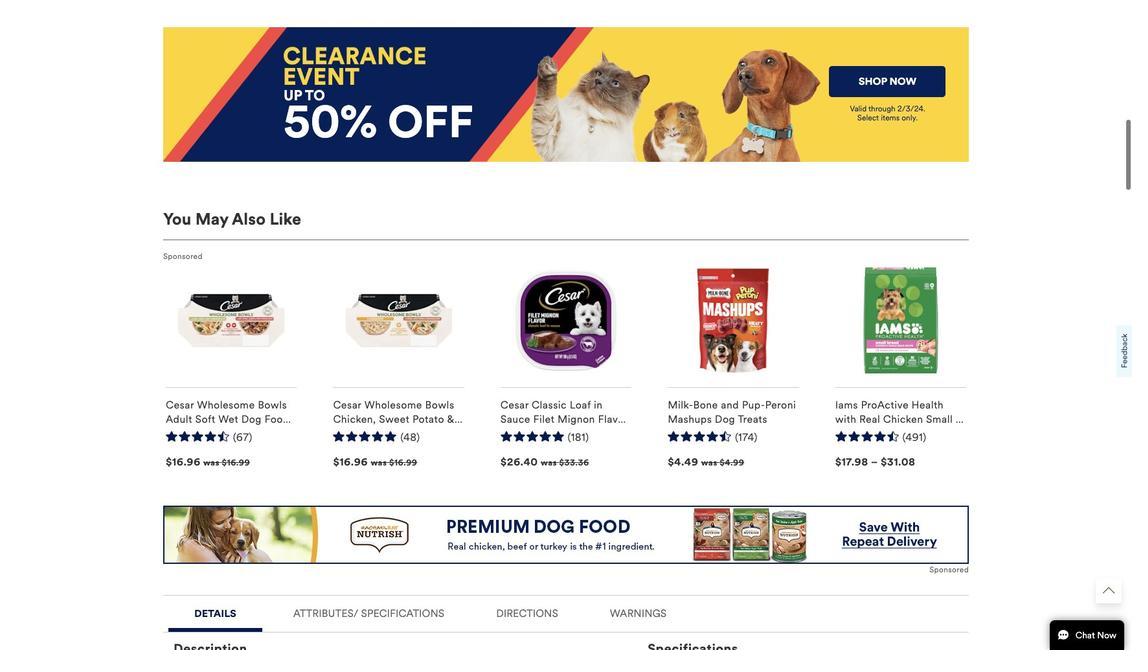 Task type: vqa. For each thing, say whether or not it's contained in the screenshot.
Sign for Sign In
no



Task type: locate. For each thing, give the bounding box(es) containing it.
you may also like
[[163, 209, 302, 229]]

off
[[388, 95, 474, 149]]

directions
[[496, 608, 558, 620]]

shop now link
[[830, 66, 946, 97]]

specifications
[[361, 608, 445, 620]]

a cat, a gerbil, and a dog. image
[[529, 27, 823, 162]]

up
[[284, 87, 302, 104]]

2/3/24.
[[898, 104, 926, 113]]

0 horizontal spatial sponsored
[[163, 252, 203, 261]]

sponsored
[[163, 252, 203, 261], [930, 566, 969, 575]]

sponsored link
[[163, 506, 969, 576]]

scroll to top image
[[1104, 585, 1115, 597]]

styled arrow button link
[[1096, 578, 1122, 604]]

like
[[270, 209, 302, 229]]

valid
[[850, 104, 867, 113]]

1 horizontal spatial sponsored
[[930, 566, 969, 575]]

also
[[232, 209, 266, 229]]

through
[[869, 104, 896, 113]]

select
[[858, 113, 879, 122]]

warnings
[[610, 608, 667, 620]]

attributes/ specifications button
[[273, 596, 465, 628]]

50% off
[[284, 95, 474, 149]]

details button
[[168, 596, 262, 628]]

0 vertical spatial sponsored
[[163, 252, 203, 261]]

winter clearance. image
[[284, 46, 426, 85]]

to
[[305, 87, 325, 104]]

1 vertical spatial sponsored
[[930, 566, 969, 575]]



Task type: describe. For each thing, give the bounding box(es) containing it.
warnings button
[[590, 596, 688, 628]]

now
[[890, 75, 917, 87]]

attributes/ specifications
[[293, 608, 445, 620]]

only.
[[902, 113, 918, 122]]

details
[[194, 608, 236, 620]]

attributes/
[[293, 608, 359, 620]]

directions button
[[476, 596, 579, 628]]

shop now
[[859, 75, 917, 87]]

50%
[[284, 95, 377, 149]]

up to
[[284, 87, 325, 104]]

you
[[163, 209, 192, 229]]

shop
[[859, 75, 888, 87]]

may
[[196, 209, 229, 229]]

product details tab list
[[163, 595, 969, 651]]

valid through 2/3/24. select items only.
[[850, 104, 926, 122]]

items
[[881, 113, 900, 122]]



